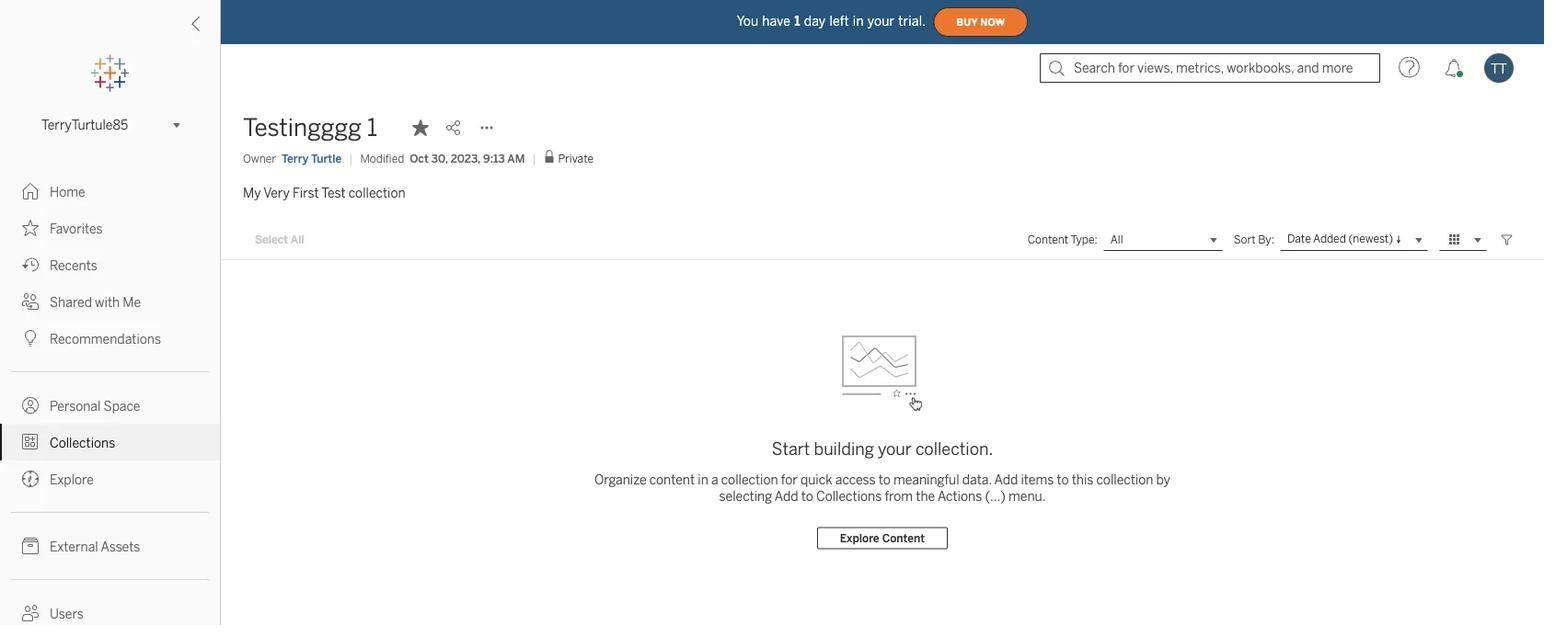 Task type: locate. For each thing, give the bounding box(es) containing it.
your
[[868, 14, 895, 29], [878, 440, 912, 459]]

0 vertical spatial 1
[[795, 14, 800, 29]]

collection up selecting
[[721, 473, 778, 488]]

0 horizontal spatial explore
[[50, 473, 94, 488]]

add up (...)
[[995, 473, 1018, 488]]

the
[[916, 490, 935, 505]]

start
[[772, 440, 810, 459]]

explore inside button
[[840, 532, 880, 546]]

|
[[349, 152, 353, 165], [532, 152, 536, 165]]

explore link
[[0, 461, 220, 498]]

building
[[814, 440, 874, 459]]

1 horizontal spatial all
[[1111, 234, 1124, 247]]

select
[[255, 234, 288, 247]]

0 horizontal spatial 1
[[367, 114, 377, 142]]

1 horizontal spatial |
[[532, 152, 536, 165]]

content inside button
[[882, 532, 925, 546]]

1 horizontal spatial collection
[[721, 473, 778, 488]]

1 vertical spatial collections
[[816, 490, 882, 505]]

collection for a
[[721, 473, 778, 488]]

explore content
[[840, 532, 925, 546]]

to left this
[[1057, 473, 1069, 488]]

all right type:
[[1111, 234, 1124, 247]]

for
[[781, 473, 798, 488]]

shared with me link
[[0, 284, 220, 320]]

recommendations
[[50, 332, 161, 347]]

your left 'trial.'
[[868, 14, 895, 29]]

terryturtule85
[[41, 118, 128, 133]]

content down from
[[882, 532, 925, 546]]

date added (newest) button
[[1280, 229, 1429, 251]]

testingggg
[[243, 114, 362, 142]]

content left type:
[[1028, 233, 1069, 247]]

turtle
[[311, 152, 342, 165]]

this
[[1072, 473, 1094, 488]]

1 vertical spatial add
[[775, 490, 799, 505]]

0 horizontal spatial collection
[[349, 185, 406, 201]]

1 left day
[[795, 14, 800, 29]]

0 vertical spatial in
[[853, 14, 864, 29]]

explore for explore content
[[840, 532, 880, 546]]

start building your collection.
[[772, 440, 993, 459]]

0 horizontal spatial add
[[775, 490, 799, 505]]

select all
[[255, 234, 304, 247]]

collections down access
[[816, 490, 882, 505]]

explore
[[50, 473, 94, 488], [840, 532, 880, 546]]

0 vertical spatial explore
[[50, 473, 94, 488]]

1 vertical spatial your
[[878, 440, 912, 459]]

all
[[291, 234, 304, 247], [1111, 234, 1124, 247]]

1 vertical spatial content
[[882, 532, 925, 546]]

testingggg 1
[[243, 114, 377, 142]]

all right select
[[291, 234, 304, 247]]

my very first test collection
[[243, 185, 406, 201]]

1 horizontal spatial 1
[[795, 14, 800, 29]]

explore down collections link
[[50, 473, 94, 488]]

0 horizontal spatial all
[[291, 234, 304, 247]]

1 horizontal spatial collections
[[816, 490, 882, 505]]

content
[[1028, 233, 1069, 247], [882, 532, 925, 546]]

0 horizontal spatial |
[[349, 152, 353, 165]]

favorites link
[[0, 210, 220, 247]]

explore down organize content in a collection for quick access to meaningful data. add items to this collection by selecting add to collections from the actions (...) menu.
[[840, 532, 880, 546]]

explore inside "main navigation. press the up and down arrow keys to access links." element
[[50, 473, 94, 488]]

Search for views, metrics, workbooks, and more text field
[[1040, 53, 1381, 83]]

collections
[[50, 436, 115, 451], [816, 490, 882, 505]]

am
[[508, 152, 525, 165]]

in right left
[[853, 14, 864, 29]]

0 horizontal spatial to
[[802, 490, 814, 505]]

by:
[[1258, 233, 1275, 247]]

personal space link
[[0, 388, 220, 424]]

collection down modified
[[349, 185, 406, 201]]

9:13
[[483, 152, 505, 165]]

favorites
[[50, 221, 103, 237]]

terryturtule85 button
[[34, 114, 186, 136]]

you
[[737, 14, 759, 29]]

my
[[243, 185, 261, 201]]

| right 'am'
[[532, 152, 536, 165]]

to up from
[[879, 473, 891, 488]]

navigation panel element
[[0, 55, 220, 626]]

0 horizontal spatial content
[[882, 532, 925, 546]]

me
[[123, 295, 141, 310]]

0 horizontal spatial in
[[698, 473, 709, 488]]

first
[[293, 185, 319, 201]]

external
[[50, 540, 98, 555]]

add
[[995, 473, 1018, 488], [775, 490, 799, 505]]

users link
[[0, 596, 220, 626]]

1 horizontal spatial in
[[853, 14, 864, 29]]

(newest)
[[1349, 233, 1394, 246]]

buy
[[957, 16, 978, 28]]

you have 1 day left in your trial.
[[737, 14, 926, 29]]

explore for explore
[[50, 473, 94, 488]]

1 up modified
[[367, 114, 377, 142]]

in
[[853, 14, 864, 29], [698, 473, 709, 488]]

1 all from the left
[[291, 234, 304, 247]]

collection left by
[[1097, 473, 1154, 488]]

recents link
[[0, 247, 220, 284]]

your up organize content in a collection for quick access to meaningful data. add items to this collection by selecting add to collections from the actions (...) menu.
[[878, 440, 912, 459]]

1 vertical spatial 1
[[367, 114, 377, 142]]

0 horizontal spatial collections
[[50, 436, 115, 451]]

selecting
[[719, 490, 772, 505]]

1 vertical spatial explore
[[840, 532, 880, 546]]

1 vertical spatial in
[[698, 473, 709, 488]]

add down for
[[775, 490, 799, 505]]

recommendations link
[[0, 320, 220, 357]]

2023,
[[451, 152, 480, 165]]

to down quick
[[802, 490, 814, 505]]

sort
[[1234, 233, 1256, 247]]

all button
[[1103, 229, 1223, 251]]

date
[[1288, 233, 1311, 246]]

1 horizontal spatial add
[[995, 473, 1018, 488]]

0 vertical spatial collections
[[50, 436, 115, 451]]

| right turtle
[[349, 152, 353, 165]]

main navigation. press the up and down arrow keys to access links. element
[[0, 173, 220, 626]]

collections down "personal"
[[50, 436, 115, 451]]

all inside button
[[291, 234, 304, 247]]

1 horizontal spatial content
[[1028, 233, 1069, 247]]

2 all from the left
[[1111, 234, 1124, 247]]

collection
[[349, 185, 406, 201], [721, 473, 778, 488], [1097, 473, 1154, 488]]

1 horizontal spatial explore
[[840, 532, 880, 546]]

in left a
[[698, 473, 709, 488]]



Task type: vqa. For each thing, say whether or not it's contained in the screenshot.
characters
no



Task type: describe. For each thing, give the bounding box(es) containing it.
by
[[1157, 473, 1171, 488]]

0 vertical spatial add
[[995, 473, 1018, 488]]

home link
[[0, 173, 220, 210]]

buy now button
[[934, 7, 1028, 37]]

a
[[711, 473, 719, 488]]

space
[[104, 399, 140, 414]]

explore content button
[[817, 528, 948, 550]]

from
[[885, 490, 913, 505]]

30,
[[431, 152, 448, 165]]

meaningful
[[894, 473, 960, 488]]

1 horizontal spatial to
[[879, 473, 891, 488]]

sort by:
[[1234, 233, 1275, 247]]

now
[[981, 16, 1005, 28]]

grid view image
[[1447, 232, 1464, 248]]

0 vertical spatial your
[[868, 14, 895, 29]]

menu.
[[1009, 490, 1046, 505]]

2 horizontal spatial to
[[1057, 473, 1069, 488]]

(...)
[[985, 490, 1006, 505]]

trial.
[[899, 14, 926, 29]]

access
[[836, 473, 876, 488]]

collections inside organize content in a collection for quick access to meaningful data. add items to this collection by selecting add to collections from the actions (...) menu.
[[816, 490, 882, 505]]

2 | from the left
[[532, 152, 536, 165]]

left
[[830, 14, 849, 29]]

collections inside "main navigation. press the up and down arrow keys to access links." element
[[50, 436, 115, 451]]

date added (newest)
[[1288, 233, 1394, 246]]

terry
[[282, 152, 309, 165]]

organize
[[595, 473, 647, 488]]

personal space
[[50, 399, 140, 414]]

type:
[[1071, 233, 1098, 247]]

shared
[[50, 295, 92, 310]]

data.
[[963, 473, 992, 488]]

buy now
[[957, 16, 1005, 28]]

added
[[1314, 233, 1346, 246]]

assets
[[101, 540, 140, 555]]

collections link
[[0, 424, 220, 461]]

personal
[[50, 399, 101, 414]]

very
[[264, 185, 290, 201]]

shared with me
[[50, 295, 141, 310]]

have
[[762, 14, 791, 29]]

day
[[804, 14, 826, 29]]

recents
[[50, 258, 97, 273]]

in inside organize content in a collection for quick access to meaningful data. add items to this collection by selecting add to collections from the actions (...) menu.
[[698, 473, 709, 488]]

content type:
[[1028, 233, 1098, 247]]

actions
[[938, 490, 982, 505]]

private
[[558, 152, 594, 166]]

2 horizontal spatial collection
[[1097, 473, 1154, 488]]

quick
[[801, 473, 833, 488]]

collection for test
[[349, 185, 406, 201]]

1 | from the left
[[349, 152, 353, 165]]

collection.
[[916, 440, 993, 459]]

items
[[1021, 473, 1054, 488]]

content
[[650, 473, 695, 488]]

with
[[95, 295, 120, 310]]

owner terry turtle | modified oct 30, 2023, 9:13 am |
[[243, 152, 536, 165]]

test
[[322, 185, 346, 201]]

0 vertical spatial content
[[1028, 233, 1069, 247]]

modified
[[360, 152, 404, 165]]

external assets link
[[0, 528, 220, 565]]

organize content in a collection for quick access to meaningful data. add items to this collection by selecting add to collections from the actions (...) menu.
[[595, 473, 1171, 505]]

home
[[50, 185, 85, 200]]

select all button
[[243, 229, 316, 251]]

users
[[50, 607, 84, 622]]

external assets
[[50, 540, 140, 555]]

oct
[[410, 152, 429, 165]]

all inside popup button
[[1111, 234, 1124, 247]]

terry turtle link
[[282, 150, 342, 167]]

owner
[[243, 152, 276, 165]]



